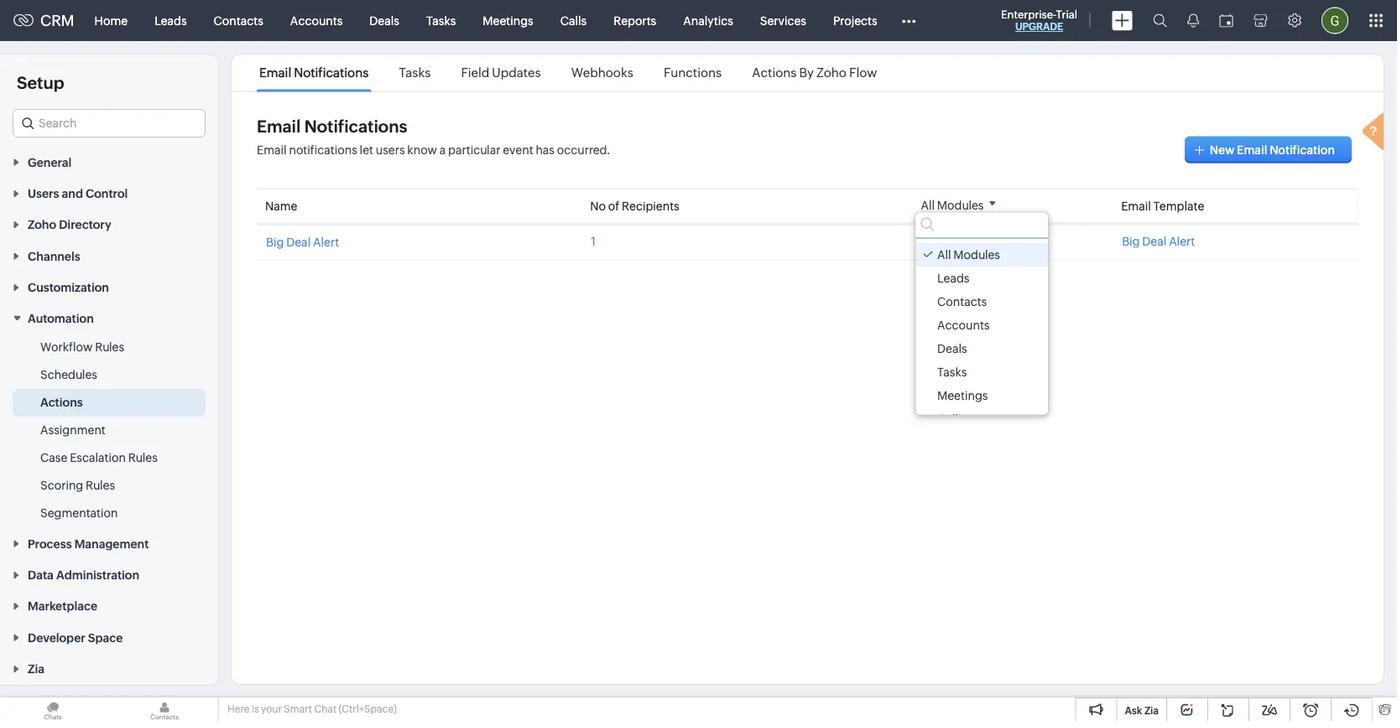 Task type: locate. For each thing, give the bounding box(es) containing it.
notifications for email notifications
[[294, 65, 369, 80]]

services link
[[747, 0, 820, 41]]

0 horizontal spatial zoho
[[28, 218, 56, 232]]

name
[[265, 199, 297, 213]]

deal
[[1142, 235, 1167, 248], [286, 236, 311, 250]]

notifications inside email notifications new email notification
[[304, 117, 407, 136]]

zia
[[28, 663, 44, 676], [1145, 705, 1159, 717]]

big deal alert link down template
[[1122, 235, 1349, 248]]

leads
[[155, 14, 187, 27], [937, 272, 969, 285]]

None search field
[[916, 213, 1048, 239]]

zoho down users
[[28, 218, 56, 232]]

1 horizontal spatial accounts
[[937, 319, 989, 332]]

rules
[[95, 341, 124, 354], [128, 451, 158, 465], [86, 479, 115, 493]]

all modules inside tree
[[937, 248, 1000, 262]]

1 vertical spatial contacts
[[937, 295, 987, 309]]

actions inside automation 'region'
[[40, 396, 83, 410]]

leads down all modules field
[[937, 272, 969, 285]]

rules for scoring rules
[[86, 479, 115, 493]]

updates
[[492, 65, 541, 80]]

0 horizontal spatial big
[[266, 236, 284, 250]]

channels
[[28, 250, 80, 263]]

0 vertical spatial zoho
[[816, 65, 847, 80]]

0 vertical spatial all modules
[[921, 198, 984, 212]]

actions by zoho flow
[[752, 65, 877, 80]]

all inside field
[[921, 198, 935, 212]]

accounts
[[290, 14, 343, 27], [937, 319, 989, 332]]

contacts inside tree
[[937, 295, 987, 309]]

zia right the "ask"
[[1145, 705, 1159, 717]]

modules for all modules field
[[937, 198, 984, 212]]

rules right escalation
[[128, 451, 158, 465]]

tree containing all modules
[[916, 239, 1048, 431]]

0 horizontal spatial deal
[[286, 236, 311, 250]]

services
[[760, 14, 806, 27]]

1 horizontal spatial deal
[[1142, 235, 1167, 248]]

meetings inside tree
[[937, 389, 988, 403]]

1 horizontal spatial big deal alert link
[[1122, 235, 1349, 248]]

0 horizontal spatial actions
[[40, 396, 83, 410]]

1 vertical spatial notifications
[[304, 117, 407, 136]]

2 vertical spatial rules
[[86, 479, 115, 493]]

directory
[[59, 218, 111, 232]]

zia down developer
[[28, 663, 44, 676]]

1 horizontal spatial zia
[[1145, 705, 1159, 717]]

signals element
[[1177, 0, 1209, 41]]

0 vertical spatial meetings
[[483, 14, 533, 27]]

tasks link left the field
[[396, 65, 433, 80]]

meetings
[[483, 14, 533, 27], [937, 389, 988, 403]]

1 vertical spatial actions
[[40, 396, 83, 410]]

developer space
[[28, 631, 123, 645]]

notifications
[[294, 65, 369, 80], [304, 117, 407, 136]]

big deal alert link
[[1122, 235, 1349, 248], [266, 236, 339, 250]]

deals inside tree
[[937, 342, 967, 356]]

1 horizontal spatial leads
[[937, 272, 969, 285]]

case
[[40, 451, 67, 465]]

0 vertical spatial deals
[[369, 14, 399, 27]]

email
[[259, 65, 291, 80], [257, 117, 301, 136], [1237, 143, 1267, 157], [257, 143, 287, 157], [1121, 199, 1151, 213]]

email left notifications
[[257, 143, 287, 157]]

home
[[94, 14, 128, 27]]

big deal alert down email template
[[1122, 235, 1195, 248]]

notifications down accounts link
[[294, 65, 369, 80]]

modules
[[937, 198, 984, 212], [953, 248, 1000, 262]]

deals
[[369, 14, 399, 27], [920, 235, 950, 248], [937, 342, 967, 356]]

email inside list
[[259, 65, 291, 80]]

rules down automation dropdown button
[[95, 341, 124, 354]]

by
[[799, 65, 814, 80]]

all for all modules field
[[921, 198, 935, 212]]

big deal alert link down name
[[266, 236, 339, 250]]

zia inside 'dropdown button'
[[28, 663, 44, 676]]

big deal alert down name
[[266, 236, 339, 250]]

crm
[[40, 12, 74, 29]]

tasks link up the field
[[413, 0, 469, 41]]

1 horizontal spatial all
[[937, 248, 951, 262]]

1 vertical spatial leads
[[937, 272, 969, 285]]

zoho right by
[[816, 65, 847, 80]]

actions
[[752, 65, 797, 80], [40, 396, 83, 410]]

webhooks
[[571, 65, 633, 80]]

0 horizontal spatial zia
[[28, 663, 44, 676]]

1 vertical spatial tasks link
[[396, 65, 433, 80]]

contacts link
[[200, 0, 277, 41]]

1 vertical spatial modules
[[953, 248, 1000, 262]]

0 vertical spatial zia
[[28, 663, 44, 676]]

schedules
[[40, 368, 97, 382]]

0 vertical spatial contacts
[[214, 14, 263, 27]]

0 horizontal spatial big deal alert link
[[266, 236, 339, 250]]

no of recipients
[[590, 199, 679, 213]]

all
[[921, 198, 935, 212], [937, 248, 951, 262]]

deal down name
[[286, 236, 311, 250]]

1 horizontal spatial calls
[[937, 413, 963, 426]]

email right new
[[1237, 143, 1267, 157]]

leads inside tree
[[937, 272, 969, 285]]

1 horizontal spatial meetings
[[937, 389, 988, 403]]

notifications inside list
[[294, 65, 369, 80]]

2 vertical spatial tasks
[[937, 366, 967, 379]]

functions
[[664, 65, 722, 80]]

2 vertical spatial deals
[[937, 342, 967, 356]]

calls
[[560, 14, 587, 27], [937, 413, 963, 426]]

0 vertical spatial leads
[[155, 14, 187, 27]]

0 vertical spatial modules
[[937, 198, 984, 212]]

process
[[28, 537, 72, 551]]

1 horizontal spatial actions
[[752, 65, 797, 80]]

modules inside tree
[[953, 248, 1000, 262]]

let
[[360, 143, 373, 157]]

zoho
[[816, 65, 847, 80], [28, 218, 56, 232]]

None field
[[13, 109, 206, 138]]

notifications up let
[[304, 117, 407, 136]]

list containing email notifications
[[244, 55, 892, 91]]

1 vertical spatial accounts
[[937, 319, 989, 332]]

developer space button
[[0, 622, 218, 653]]

email notifications new email notification
[[257, 117, 1335, 157]]

developer
[[28, 631, 85, 645]]

0 vertical spatial tasks
[[426, 14, 456, 27]]

know
[[407, 143, 437, 157]]

zia button
[[0, 653, 218, 684]]

contacts
[[214, 14, 263, 27], [937, 295, 987, 309]]

segmentation
[[40, 507, 118, 520]]

new email notification button
[[1185, 136, 1352, 163]]

list
[[244, 55, 892, 91]]

big
[[1122, 235, 1140, 248], [266, 236, 284, 250]]

0 vertical spatial tasks link
[[413, 0, 469, 41]]

0 vertical spatial notifications
[[294, 65, 369, 80]]

1 vertical spatial calls
[[937, 413, 963, 426]]

schedules link
[[40, 367, 97, 384]]

1 vertical spatial meetings
[[937, 389, 988, 403]]

1 horizontal spatial zoho
[[816, 65, 847, 80]]

big down name
[[266, 236, 284, 250]]

alert
[[1169, 235, 1195, 248], [313, 236, 339, 250]]

data
[[28, 569, 54, 582]]

0 horizontal spatial accounts
[[290, 14, 343, 27]]

automation region
[[0, 334, 218, 528]]

case escalation rules
[[40, 451, 158, 465]]

modules for tree containing all modules
[[953, 248, 1000, 262]]

search image
[[1153, 13, 1167, 28]]

tasks
[[426, 14, 456, 27], [399, 65, 431, 80], [937, 366, 967, 379]]

deal down email template
[[1142, 235, 1167, 248]]

0 vertical spatial actions
[[752, 65, 797, 80]]

new
[[1210, 143, 1235, 157]]

1 vertical spatial zoho
[[28, 218, 56, 232]]

email down contacts link
[[259, 65, 291, 80]]

1 vertical spatial tasks
[[399, 65, 431, 80]]

0 vertical spatial all
[[921, 198, 935, 212]]

calls link
[[547, 0, 600, 41]]

email up notifications
[[257, 117, 301, 136]]

projects link
[[820, 0, 891, 41]]

1 horizontal spatial contacts
[[937, 295, 987, 309]]

actions down schedules link
[[40, 396, 83, 410]]

leads right home
[[155, 14, 187, 27]]

big down email template
[[1122, 235, 1140, 248]]

enterprise-trial upgrade
[[1001, 8, 1077, 32]]

modules inside field
[[937, 198, 984, 212]]

workflow rules link
[[40, 339, 124, 356]]

email left template
[[1121, 199, 1151, 213]]

0 vertical spatial accounts
[[290, 14, 343, 27]]

all modules inside field
[[921, 198, 984, 212]]

field updates link
[[458, 65, 544, 80]]

segmentation link
[[40, 505, 118, 522]]

0 horizontal spatial contacts
[[214, 14, 263, 27]]

projects
[[833, 14, 877, 27]]

tree
[[916, 239, 1048, 431]]

rules down case escalation rules link
[[86, 479, 115, 493]]

1 vertical spatial all modules
[[937, 248, 1000, 262]]

0 horizontal spatial all
[[921, 198, 935, 212]]

actions left by
[[752, 65, 797, 80]]

0 vertical spatial rules
[[95, 341, 124, 354]]

scoring
[[40, 479, 83, 493]]

all modules for all modules field
[[921, 198, 984, 212]]

all inside tree
[[937, 248, 951, 262]]

search element
[[1143, 0, 1177, 41]]

0 horizontal spatial meetings
[[483, 14, 533, 27]]

1 vertical spatial all
[[937, 248, 951, 262]]

case escalation rules link
[[40, 450, 158, 467]]

general button
[[0, 146, 218, 177]]

0 vertical spatial calls
[[560, 14, 587, 27]]

0 horizontal spatial calls
[[560, 14, 587, 27]]

1
[[591, 235, 596, 248]]



Task type: vqa. For each thing, say whether or not it's contained in the screenshot.
security
no



Task type: describe. For each thing, give the bounding box(es) containing it.
zoho inside list
[[816, 65, 847, 80]]

customization button
[[0, 271, 218, 303]]

escalation
[[70, 451, 126, 465]]

space
[[88, 631, 123, 645]]

customization
[[28, 281, 109, 294]]

1 link
[[591, 235, 596, 248]]

create menu image
[[1112, 10, 1133, 31]]

administration
[[56, 569, 139, 582]]

reports link
[[600, 0, 670, 41]]

0 horizontal spatial alert
[[313, 236, 339, 250]]

has
[[536, 143, 555, 157]]

zoho inside dropdown button
[[28, 218, 56, 232]]

setup
[[17, 73, 64, 92]]

here
[[227, 704, 250, 715]]

contacts image
[[112, 698, 217, 722]]

Other Modules field
[[891, 7, 927, 34]]

reports
[[614, 14, 656, 27]]

scoring rules link
[[40, 477, 115, 494]]

field updates
[[461, 65, 541, 80]]

automation button
[[0, 303, 218, 334]]

tasks inside tree
[[937, 366, 967, 379]]

chat
[[314, 704, 337, 715]]

actions for actions by zoho flow
[[752, 65, 797, 80]]

no
[[590, 199, 606, 213]]

crm link
[[13, 12, 74, 29]]

1 horizontal spatial big deal alert
[[1122, 235, 1195, 248]]

workflow rules
[[40, 341, 124, 354]]

users and control
[[28, 187, 128, 200]]

users and control button
[[0, 177, 218, 209]]

email for email template
[[1121, 199, 1151, 213]]

marketplace
[[28, 600, 97, 613]]

general
[[28, 156, 72, 169]]

marketplace button
[[0, 591, 218, 622]]

data administration button
[[0, 559, 218, 591]]

actions for actions
[[40, 396, 83, 410]]

notification
[[1270, 143, 1335, 157]]

0 horizontal spatial big deal alert
[[266, 236, 339, 250]]

scoring rules
[[40, 479, 115, 493]]

smart
[[284, 704, 312, 715]]

enterprise-
[[1001, 8, 1056, 21]]

automation
[[28, 312, 94, 326]]

email notifications let users know a particular event has occurred.
[[257, 143, 610, 157]]

here is your smart chat (ctrl+space)
[[227, 704, 397, 715]]

rules for workflow rules
[[95, 341, 124, 354]]

chats image
[[0, 698, 106, 722]]

ask
[[1125, 705, 1142, 717]]

occurred.
[[557, 143, 610, 157]]

signals image
[[1187, 13, 1199, 28]]

1 vertical spatial zia
[[1145, 705, 1159, 717]]

and
[[62, 187, 83, 200]]

tasks inside list
[[399, 65, 431, 80]]

users
[[28, 187, 59, 200]]

actions by zoho flow link
[[750, 65, 880, 80]]

meetings inside the "meetings" "link"
[[483, 14, 533, 27]]

analytics link
[[670, 0, 747, 41]]

email for email notifications new email notification
[[257, 117, 301, 136]]

0 horizontal spatial leads
[[155, 14, 187, 27]]

deals link
[[356, 0, 413, 41]]

actions link
[[40, 394, 83, 411]]

trial
[[1056, 8, 1077, 21]]

zoho directory button
[[0, 209, 218, 240]]

meetings link
[[469, 0, 547, 41]]

accounts link
[[277, 0, 356, 41]]

process management button
[[0, 528, 218, 559]]

all modules for tree containing all modules
[[937, 248, 1000, 262]]

profile image
[[1322, 7, 1349, 34]]

email template
[[1121, 199, 1204, 213]]

data administration
[[28, 569, 139, 582]]

leads link
[[141, 0, 200, 41]]

assignment
[[40, 424, 106, 437]]

upgrade
[[1015, 21, 1063, 32]]

field
[[461, 65, 490, 80]]

assignment link
[[40, 422, 106, 439]]

all for tree containing all modules
[[937, 248, 951, 262]]

your
[[261, 704, 282, 715]]

management
[[74, 537, 149, 551]]

flow
[[849, 65, 877, 80]]

calendar image
[[1219, 14, 1234, 27]]

recipients
[[622, 199, 679, 213]]

1 horizontal spatial alert
[[1169, 235, 1195, 248]]

event
[[503, 143, 533, 157]]

process management
[[28, 537, 149, 551]]

Search text field
[[13, 110, 205, 137]]

email notifications
[[259, 65, 369, 80]]

a
[[439, 143, 446, 157]]

notifications for email notifications new email notification
[[304, 117, 407, 136]]

All Modules field
[[915, 197, 1002, 213]]

functions link
[[661, 65, 724, 80]]

1 vertical spatial rules
[[128, 451, 158, 465]]

analytics
[[683, 14, 733, 27]]

webhooks link
[[569, 65, 636, 80]]

template
[[1153, 199, 1204, 213]]

calls inside tree
[[937, 413, 963, 426]]

home link
[[81, 0, 141, 41]]

email for email notifications
[[259, 65, 291, 80]]

control
[[86, 187, 128, 200]]

(ctrl+space)
[[339, 704, 397, 715]]

channels button
[[0, 240, 218, 271]]

notifications
[[289, 143, 357, 157]]

profile element
[[1312, 0, 1359, 41]]

particular
[[448, 143, 500, 157]]

is
[[252, 704, 259, 715]]

1 horizontal spatial big
[[1122, 235, 1140, 248]]

accounts inside tree
[[937, 319, 989, 332]]

email for email notifications let users know a particular event has occurred.
[[257, 143, 287, 157]]

workflow
[[40, 341, 93, 354]]

create menu element
[[1102, 0, 1143, 41]]

1 vertical spatial deals
[[920, 235, 950, 248]]

zoho directory
[[28, 218, 111, 232]]



